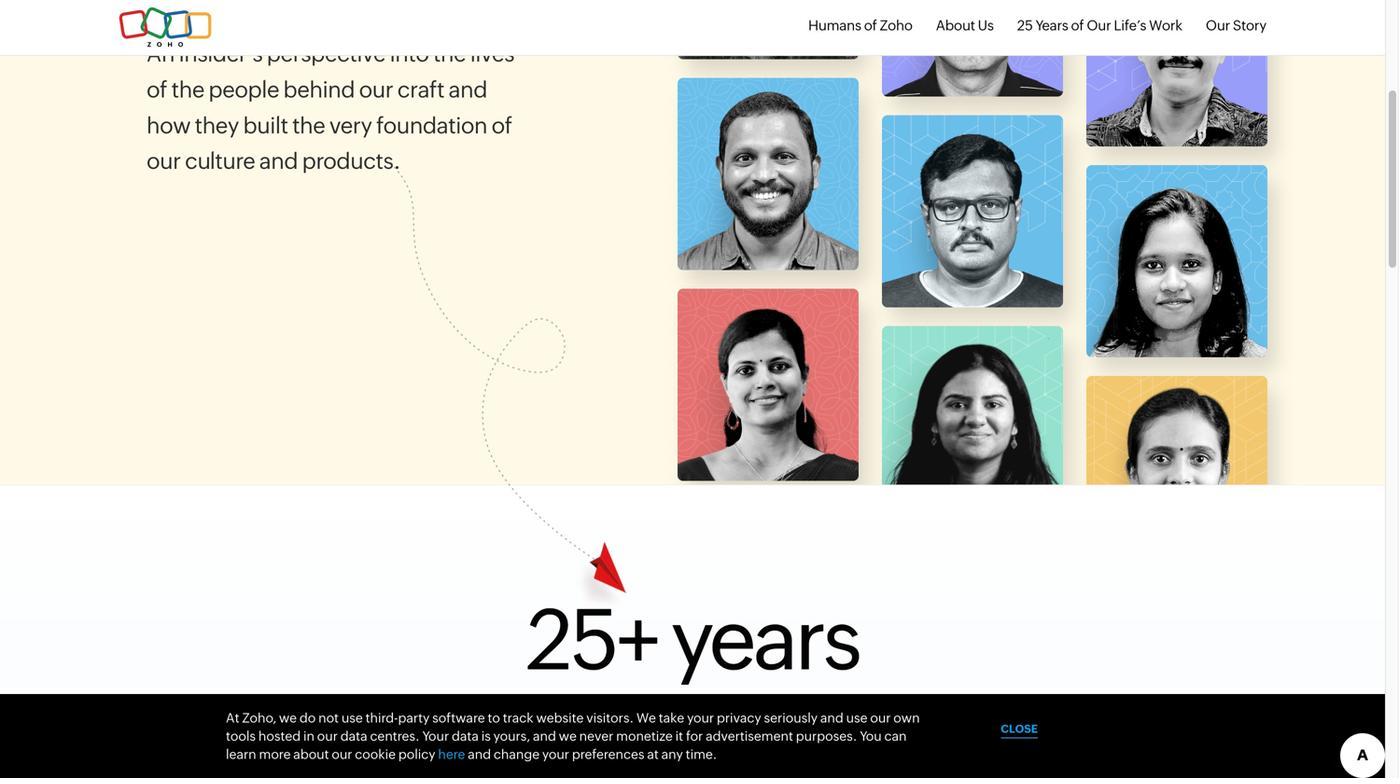 Task type: vqa. For each thing, say whether or not it's contained in the screenshot.
Capture leads through webforms
no



Task type: locate. For each thing, give the bounding box(es) containing it.
2 horizontal spatial the
[[433, 41, 466, 67]]

close
[[1001, 723, 1038, 736]]

25 years of our life's work
[[1017, 17, 1183, 34]]

tools
[[226, 729, 256, 744]]

our
[[1087, 17, 1112, 34], [1206, 17, 1231, 34]]

1 data from the left
[[341, 729, 367, 744]]

and up purposes.
[[821, 711, 844, 726]]

cookie
[[355, 747, 396, 762]]

of
[[864, 17, 877, 34], [1071, 17, 1084, 34], [147, 76, 167, 103], [492, 112, 512, 138], [492, 697, 518, 729]]

your
[[422, 729, 449, 744]]

our left the story
[[1206, 17, 1231, 34]]

25+
[[526, 592, 657, 688]]

0 horizontal spatial we
[[279, 711, 297, 726]]

of inside 25+ years of running a business has taught us many things
[[492, 697, 518, 729]]

is
[[481, 729, 491, 744]]

we down website
[[559, 729, 577, 744]]

1 horizontal spatial your
[[687, 711, 714, 726]]

1 horizontal spatial data
[[452, 729, 479, 744]]

advertisement
[[706, 729, 794, 744]]

1 horizontal spatial the
[[292, 112, 325, 138]]

of right the is
[[492, 697, 518, 729]]

2 vertical spatial the
[[292, 112, 325, 138]]

1 horizontal spatial we
[[559, 729, 577, 744]]

lives
[[470, 41, 515, 67]]

we
[[279, 711, 297, 726], [559, 729, 577, 744]]

use
[[342, 711, 363, 726], [846, 711, 868, 726]]

work
[[1149, 17, 1183, 34]]

use up you
[[846, 711, 868, 726]]

years
[[1036, 17, 1069, 34]]

any
[[662, 747, 683, 762]]

our
[[359, 76, 393, 103], [147, 148, 181, 174], [870, 711, 891, 726], [317, 729, 338, 744], [332, 747, 352, 762]]

0 horizontal spatial use
[[342, 711, 363, 726]]

and
[[449, 76, 487, 103], [259, 148, 298, 174], [821, 711, 844, 726], [533, 729, 556, 744], [468, 747, 491, 762]]

zoho
[[880, 17, 913, 34]]

0 horizontal spatial our
[[1087, 17, 1112, 34]]

things
[[708, 733, 786, 766]]

policy
[[399, 747, 436, 762]]

many
[[633, 733, 703, 766]]

our up you
[[870, 711, 891, 726]]

25 years of our life's work link
[[1017, 17, 1183, 34]]

0 horizontal spatial data
[[341, 729, 367, 744]]

change
[[494, 747, 540, 762]]

into
[[390, 41, 429, 67]]

zoho,
[[242, 711, 276, 726]]

people
[[209, 76, 279, 103]]

data
[[341, 729, 367, 744], [452, 729, 479, 744]]

our story
[[1206, 17, 1267, 34]]

humans
[[809, 17, 862, 34]]

learn
[[226, 747, 256, 762]]

0 vertical spatial your
[[687, 711, 714, 726]]

website
[[536, 711, 584, 726]]

the up how
[[171, 76, 204, 103]]

third-
[[366, 711, 398, 726]]

our right about at the bottom left of page
[[332, 747, 352, 762]]

a
[[627, 697, 642, 729]]

the down "behind"
[[292, 112, 325, 138]]

and down the is
[[468, 747, 491, 762]]

here link
[[438, 747, 465, 762]]

can
[[885, 729, 907, 744]]

your down website
[[542, 747, 570, 762]]

1 vertical spatial we
[[559, 729, 577, 744]]

1 vertical spatial the
[[171, 76, 204, 103]]

of down the an
[[147, 76, 167, 103]]

the
[[433, 41, 466, 67], [171, 76, 204, 103], [292, 112, 325, 138]]

party
[[398, 711, 430, 726]]

centres.
[[370, 729, 420, 744]]

us
[[599, 733, 628, 766]]

our story link
[[1206, 17, 1267, 34]]

we left do
[[279, 711, 297, 726]]

hosted
[[259, 729, 301, 744]]

use right the not
[[342, 711, 363, 726]]

our left "life's"
[[1087, 17, 1112, 34]]

insider's
[[179, 41, 263, 67]]

do
[[300, 711, 316, 726]]

1 vertical spatial your
[[542, 747, 570, 762]]

25+ years of running a business has taught us many things
[[492, 592, 893, 766]]

business
[[647, 697, 756, 729]]

culture
[[185, 148, 255, 174]]

1 horizontal spatial our
[[1206, 17, 1231, 34]]

never
[[579, 729, 614, 744]]

here and change your preferences at any time.
[[438, 747, 717, 762]]

of right foundation
[[492, 112, 512, 138]]

data up cookie
[[341, 729, 367, 744]]

not
[[318, 711, 339, 726]]

2 use from the left
[[846, 711, 868, 726]]

the right into
[[433, 41, 466, 67]]

your up for
[[687, 711, 714, 726]]

of left zoho
[[864, 17, 877, 34]]

take
[[659, 711, 685, 726]]

yours,
[[494, 729, 530, 744]]

data down "software"
[[452, 729, 479, 744]]

your
[[687, 711, 714, 726], [542, 747, 570, 762]]

you
[[860, 729, 882, 744]]

taught
[[810, 697, 893, 729]]

1 horizontal spatial use
[[846, 711, 868, 726]]

products.
[[302, 148, 401, 174]]

about
[[936, 17, 976, 34]]

story
[[1233, 17, 1267, 34]]



Task type: describe. For each thing, give the bounding box(es) containing it.
seriously
[[764, 711, 818, 726]]

2 data from the left
[[452, 729, 479, 744]]

built
[[243, 112, 288, 138]]

at
[[647, 747, 659, 762]]

our up "very"
[[359, 76, 393, 103]]

perspective
[[267, 41, 386, 67]]

25
[[1017, 17, 1033, 34]]

foundation
[[376, 112, 488, 138]]

of right years
[[1071, 17, 1084, 34]]

they
[[195, 112, 239, 138]]

very
[[329, 112, 372, 138]]

your inside at zoho, we do not use third-party software to track website visitors. we take your privacy seriously and use our own tools hosted in our data centres. your data is yours, and we never monetize it for advertisement purposes. you can learn more about our cookie policy
[[687, 711, 714, 726]]

running
[[523, 697, 622, 729]]

how
[[147, 112, 191, 138]]

an
[[147, 41, 175, 67]]

we
[[637, 711, 656, 726]]

craft
[[398, 76, 445, 103]]

years
[[671, 592, 859, 688]]

track
[[503, 711, 534, 726]]

1 use from the left
[[342, 711, 363, 726]]

in
[[303, 729, 315, 744]]

0 vertical spatial we
[[279, 711, 297, 726]]

behind
[[283, 76, 355, 103]]

humans of zoho link
[[809, 17, 913, 34]]

visitors.
[[587, 711, 634, 726]]

has
[[762, 697, 805, 729]]

0 horizontal spatial your
[[542, 747, 570, 762]]

about us
[[936, 17, 994, 34]]

0 vertical spatial the
[[433, 41, 466, 67]]

an insider's perspective into the lives of the people behind our craft and how they built the very foundation of our culture and products.
[[147, 41, 515, 174]]

us
[[978, 17, 994, 34]]

and down website
[[533, 729, 556, 744]]

about us link
[[936, 17, 994, 34]]

software
[[432, 711, 485, 726]]

and down lives
[[449, 76, 487, 103]]

here
[[438, 747, 465, 762]]

and down built at the top of page
[[259, 148, 298, 174]]

purposes.
[[796, 729, 857, 744]]

humans of zoho
[[809, 17, 913, 34]]

2 our from the left
[[1206, 17, 1231, 34]]

it
[[676, 729, 684, 744]]

at zoho, we do not use third-party software to track website visitors. we take your privacy seriously and use our own tools hosted in our data centres. your data is yours, and we never monetize it for advertisement purposes. you can learn more about our cookie policy
[[226, 711, 920, 762]]

life's
[[1114, 17, 1147, 34]]

0 horizontal spatial the
[[171, 76, 204, 103]]

about
[[293, 747, 329, 762]]

our down the not
[[317, 729, 338, 744]]

more
[[259, 747, 291, 762]]

own
[[894, 711, 920, 726]]

preferences
[[572, 747, 645, 762]]

privacy
[[717, 711, 762, 726]]

monetize
[[616, 729, 673, 744]]

1 our from the left
[[1087, 17, 1112, 34]]

time.
[[686, 747, 717, 762]]

our down how
[[147, 148, 181, 174]]

at
[[226, 711, 239, 726]]

to
[[488, 711, 500, 726]]

for
[[686, 729, 703, 744]]



